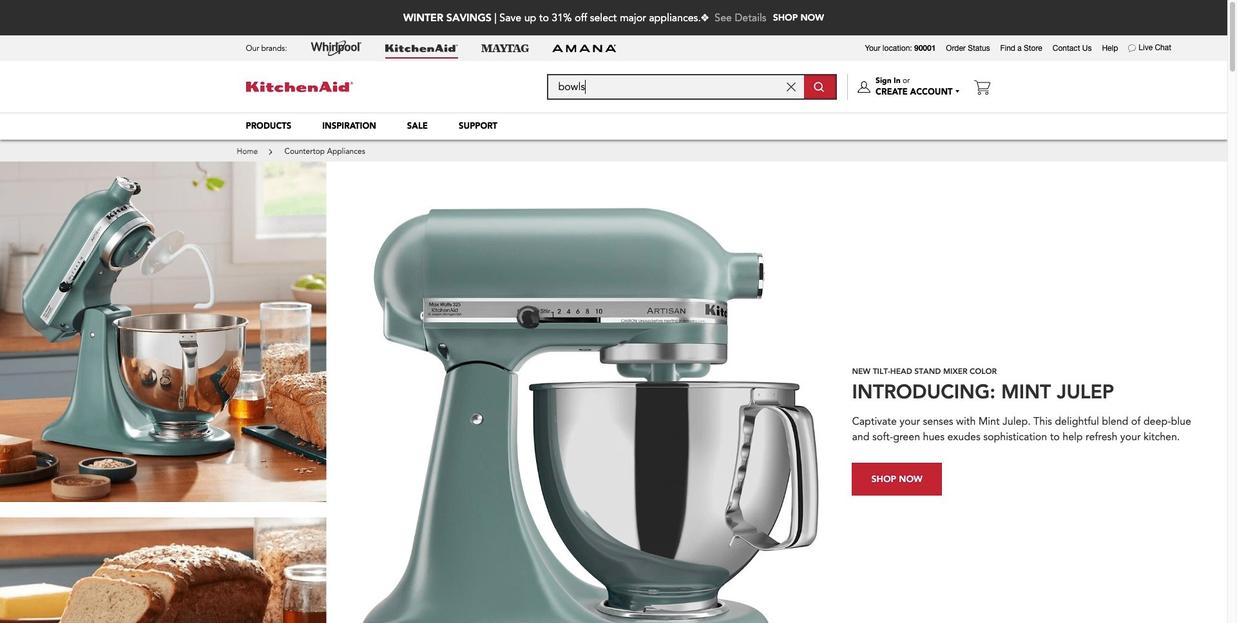 Task type: locate. For each thing, give the bounding box(es) containing it.
1 vertical spatial kitchenaid image
[[246, 82, 353, 92]]

clear search button element
[[786, 82, 796, 91]]

amana image
[[552, 44, 616, 53]]

sale element
[[407, 120, 428, 132]]

menu
[[230, 113, 997, 140]]

1 horizontal spatial kitchenaid image
[[385, 44, 458, 52]]

kitchenaid image
[[385, 44, 458, 52], [246, 82, 353, 92]]

Search search field
[[547, 74, 837, 100]]

0 vertical spatial kitchenaid image
[[385, 44, 458, 52]]

inspiration element
[[322, 120, 376, 132]]



Task type: describe. For each thing, give the bounding box(es) containing it.
0 horizontal spatial kitchenaid image
[[246, 82, 353, 92]]

a collage of kitchenaid® products on a countertop. image
[[0, 162, 820, 624]]

maytag image
[[481, 44, 529, 52]]

clear search button image
[[786, 82, 796, 91]]

whirlpool image
[[310, 41, 362, 56]]

support element
[[459, 120, 497, 132]]

products element
[[246, 120, 291, 132]]



Task type: vqa. For each thing, say whether or not it's contained in the screenshot.
Full Width Duct Cover - 30" Stainless Steel Duct cover is 30" wide and 12" high to extend the range hood height and enclose the space from the top of the hood to the ceiling or soffit. Provides a clean, finished look.  For use with models JXU9130W, JXW9030W. "Full"
no



